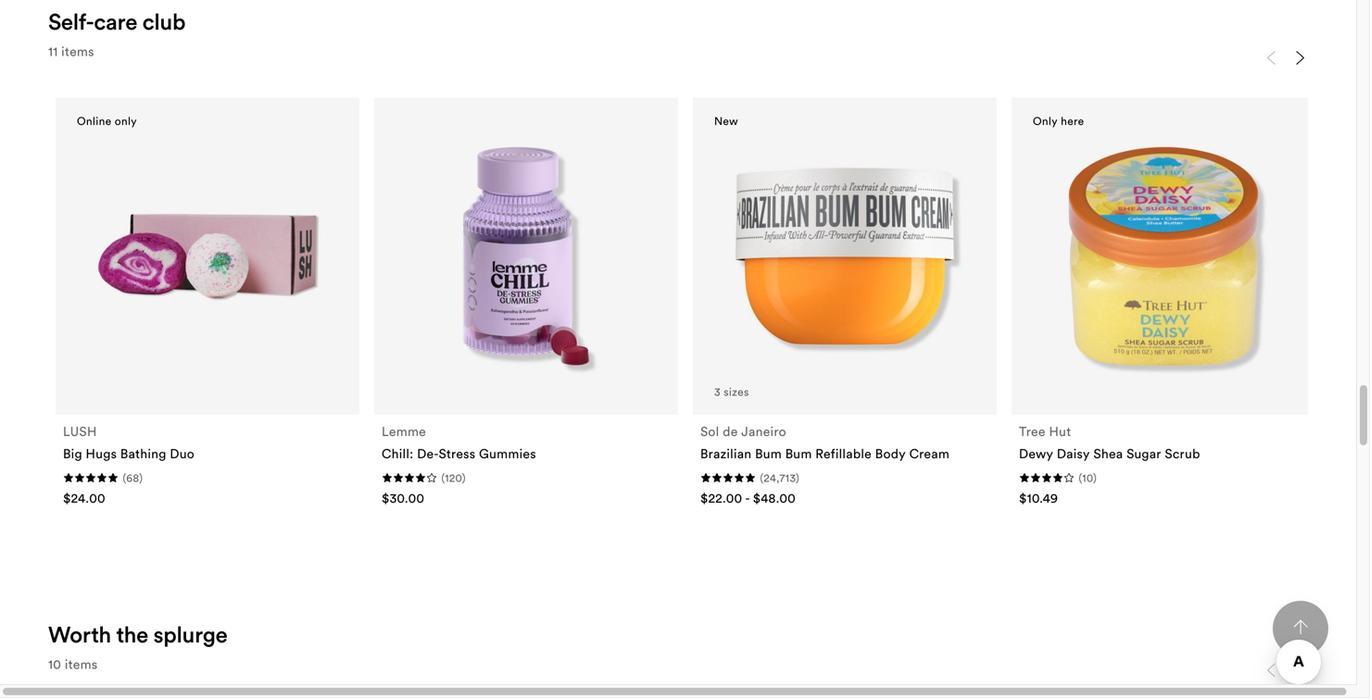 Task type: locate. For each thing, give the bounding box(es) containing it.
2 previous slide image from the top
[[1264, 664, 1279, 679]]

) for bum
[[796, 471, 800, 485]]

previous slide image for next slide icon
[[1264, 50, 1279, 65]]

1 horizontal spatial bum
[[786, 446, 812, 462]]

here
[[1061, 114, 1085, 128]]

sol de janeiro brazilian bum bum refillable body cream
[[701, 424, 950, 462]]

duo
[[170, 446, 195, 462]]

lush
[[63, 424, 97, 440]]

0 horizontal spatial bum
[[756, 446, 782, 462]]

0 vertical spatial previous slide image
[[1264, 50, 1279, 65]]

2 bum from the left
[[786, 446, 812, 462]]

( down stress
[[442, 471, 445, 485]]

janeiro
[[742, 424, 787, 440]]

) down shea
[[1094, 471, 1098, 485]]

items inside self-care club 11 items
[[61, 43, 94, 60]]

bum up '24,713' at the right of the page
[[786, 446, 812, 462]]

self-care club 11 items
[[48, 7, 186, 60]]

online only
[[77, 114, 137, 128]]

dewy
[[1020, 446, 1054, 462]]

4 ) from the left
[[1094, 471, 1098, 485]]

bathing
[[120, 446, 166, 462]]

3
[[715, 385, 721, 399]]

only
[[115, 114, 137, 128]]

( down daisy
[[1079, 471, 1083, 485]]

1 horizontal spatial 10
[[1083, 471, 1094, 485]]

refillable
[[816, 446, 872, 462]]

4 ( from the left
[[1079, 471, 1083, 485]]

care
[[94, 7, 137, 36]]

previous slide image
[[1264, 50, 1279, 65], [1264, 664, 1279, 679]]

items down worth
[[65, 657, 98, 673]]

only
[[1033, 114, 1058, 128]]

2 ) from the left
[[462, 471, 466, 485]]

( 24,713 )
[[760, 471, 800, 485]]

stress
[[439, 446, 476, 462]]

( 120 )
[[442, 471, 466, 485]]

3 ( from the left
[[760, 471, 764, 485]]

10
[[1083, 471, 1094, 485], [48, 657, 61, 673]]

previous slide image left next slide image
[[1264, 664, 1279, 679]]

0 vertical spatial items
[[61, 43, 94, 60]]

2 ( from the left
[[442, 471, 445, 485]]

1 vertical spatial 10
[[48, 657, 61, 673]]

10 down worth
[[48, 657, 61, 673]]

24,713
[[764, 471, 796, 485]]

) down stress
[[462, 471, 466, 485]]

1 ) from the left
[[139, 471, 143, 485]]

bum down janeiro
[[756, 446, 782, 462]]

items for self-
[[61, 43, 94, 60]]

0 vertical spatial 10
[[1083, 471, 1094, 485]]

( for bathing
[[123, 471, 126, 485]]

) down 'bathing'
[[139, 471, 143, 485]]

previous slide image left next slide icon
[[1264, 50, 1279, 65]]

( for stress
[[442, 471, 445, 485]]

3 ) from the left
[[796, 471, 800, 485]]

)
[[139, 471, 143, 485], [462, 471, 466, 485], [796, 471, 800, 485], [1094, 471, 1098, 485]]

10 down daisy
[[1083, 471, 1094, 485]]

-
[[746, 490, 750, 507]]

lemme
[[382, 424, 426, 440]]

1 previous slide image from the top
[[1264, 50, 1279, 65]]

1 ( from the left
[[123, 471, 126, 485]]

daisy
[[1057, 446, 1091, 462]]

( 68 )
[[123, 471, 143, 485]]

1 vertical spatial previous slide image
[[1264, 664, 1279, 679]]

self-
[[48, 7, 94, 36]]

) for shea
[[1094, 471, 1098, 485]]

online
[[77, 114, 112, 128]]

(
[[123, 471, 126, 485], [442, 471, 445, 485], [760, 471, 764, 485], [1079, 471, 1083, 485]]

( down 'bathing'
[[123, 471, 126, 485]]

brazilian
[[701, 446, 752, 462]]

items
[[61, 43, 94, 60], [65, 657, 98, 673]]

sizes
[[724, 385, 750, 399]]

sol de janeiro brazilian bum bum refillable body cream image
[[724, 135, 967, 378]]

sol
[[701, 424, 720, 440]]

$22.00
[[701, 490, 743, 507]]

$24.00
[[63, 490, 105, 507]]

( 10 )
[[1079, 471, 1098, 485]]

0 horizontal spatial 10
[[48, 657, 61, 673]]

gummies
[[479, 446, 537, 462]]

1 vertical spatial items
[[65, 657, 98, 673]]

worth
[[48, 621, 111, 649]]

items inside worth the splurge 10 items
[[65, 657, 98, 673]]

new
[[715, 114, 739, 128]]

) down sol de janeiro brazilian bum bum refillable body cream
[[796, 471, 800, 485]]

splurge
[[154, 621, 228, 649]]

tree hut dewy daisy shea sugar scrub image
[[1043, 135, 1286, 378]]

previous slide image inside self-care club product carousel region
[[1264, 50, 1279, 65]]

) for gummies
[[462, 471, 466, 485]]

( up $48.00
[[760, 471, 764, 485]]

bum
[[756, 446, 782, 462], [786, 446, 812, 462]]

items right 11
[[61, 43, 94, 60]]

next slide image
[[1294, 50, 1309, 65]]



Task type: vqa. For each thing, say whether or not it's contained in the screenshot.
Sol de Janeiro Brazilian Bum Bum Refillable Body Cream image
yes



Task type: describe. For each thing, give the bounding box(es) containing it.
body
[[876, 446, 906, 462]]

hugs
[[86, 446, 117, 462]]

$48.00
[[753, 490, 796, 507]]

tree
[[1020, 424, 1046, 440]]

cream
[[910, 446, 950, 462]]

10 inside worth the splurge 10 items
[[48, 657, 61, 673]]

previous slide image for next slide image
[[1264, 664, 1279, 679]]

120
[[445, 471, 462, 485]]

( for brazilian
[[760, 471, 764, 485]]

68
[[126, 471, 139, 485]]

club
[[142, 7, 186, 36]]

self-care club product carousel region
[[48, 44, 1316, 548]]

$10.49
[[1020, 490, 1059, 507]]

the
[[116, 621, 148, 649]]

de-
[[417, 446, 439, 462]]

) for duo
[[139, 471, 143, 485]]

hut
[[1050, 424, 1072, 440]]

scrub
[[1165, 446, 1201, 462]]

shea
[[1094, 446, 1124, 462]]

back to top image
[[1294, 620, 1309, 635]]

only here
[[1033, 114, 1085, 128]]

items for worth
[[65, 657, 98, 673]]

next slide image
[[1294, 664, 1309, 679]]

chill:
[[382, 446, 414, 462]]

lemme chill: de-stress gummies image
[[405, 135, 648, 378]]

lemme chill: de-stress gummies
[[382, 424, 537, 462]]

big
[[63, 446, 82, 462]]

$22.00 - $48.00
[[701, 490, 796, 507]]

11
[[48, 43, 58, 60]]

worth the splurge 10 items
[[48, 621, 228, 673]]

( for daisy
[[1079, 471, 1083, 485]]

1 bum from the left
[[756, 446, 782, 462]]

tree hut dewy daisy shea sugar scrub
[[1020, 424, 1201, 462]]

de
[[723, 424, 738, 440]]

3 sizes
[[715, 385, 750, 399]]

10 inside self-care club product carousel region
[[1083, 471, 1094, 485]]

sugar
[[1127, 446, 1162, 462]]

lush big hugs bathing duo
[[63, 424, 195, 462]]

lush big hugs bathing duo image
[[86, 135, 329, 378]]

$30.00
[[382, 490, 425, 507]]



